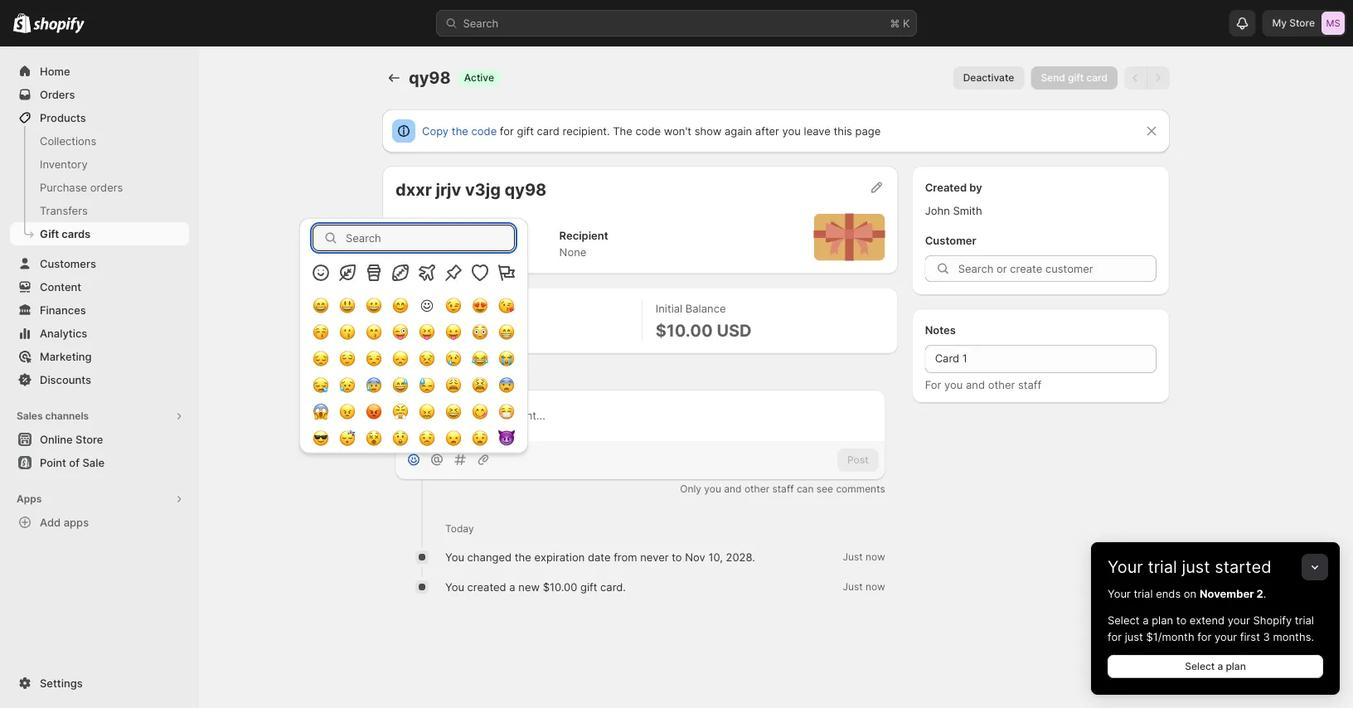 Task type: vqa. For each thing, say whether or not it's contained in the screenshot.


Task type: locate. For each thing, give the bounding box(es) containing it.
just left $1/month
[[1125, 630, 1144, 643]]

1 vertical spatial trial
[[1134, 587, 1154, 600]]

1 horizontal spatial and
[[966, 378, 986, 391]]

😗 button
[[334, 318, 361, 344]]

other down add a note text box
[[989, 378, 1016, 391]]

a inside select a plan to extend your shopify trial for just $1/month for your first 3 months.
[[1143, 614, 1149, 627]]

just up on
[[1183, 557, 1211, 577]]

1 horizontal spatial a
[[1143, 614, 1149, 627]]

0 horizontal spatial just
[[1125, 630, 1144, 643]]

0 vertical spatial your
[[1108, 557, 1144, 577]]

0 horizontal spatial date
[[431, 229, 455, 242]]

select inside select a plan to extend your shopify trial for just $1/month for your first 3 months.
[[1108, 614, 1140, 627]]

😢
[[445, 349, 462, 369]]

1 horizontal spatial balance
[[686, 302, 726, 315]]

2 usd from the left
[[717, 320, 752, 341]]

store inside online store link
[[76, 433, 103, 446]]

never
[[641, 551, 669, 564]]

your up first
[[1228, 614, 1251, 627]]

1 horizontal spatial just
[[1183, 557, 1211, 577]]

your left first
[[1215, 630, 1238, 643]]

1 horizontal spatial to
[[1177, 614, 1187, 627]]

1 horizontal spatial for
[[1108, 630, 1122, 643]]

a for select a plan
[[1218, 661, 1224, 673]]

0 horizontal spatial qy98
[[409, 68, 451, 88]]

john
[[926, 204, 951, 217]]

you for you created a new $10.00 gift card.
[[445, 581, 465, 593]]

0 horizontal spatial other
[[745, 483, 770, 495]]

you right after on the top
[[783, 124, 801, 137]]

Search text field
[[346, 225, 515, 251]]

the right the copy
[[452, 124, 469, 137]]

Leave a comment... text field
[[447, 408, 876, 424]]

😞
[[392, 349, 409, 369]]

store up sale
[[76, 433, 103, 446]]

1 vertical spatial staff
[[773, 483, 794, 495]]

a down select a plan to extend your shopify trial for just $1/month for your first 3 months.
[[1218, 661, 1224, 673]]

your up your trial ends on november 2 .
[[1108, 557, 1144, 577]]

search
[[463, 17, 499, 29]]

1 horizontal spatial code
[[636, 124, 661, 137]]

just now for you created a new $10.00 gift card.
[[843, 581, 886, 593]]

1 vertical spatial the
[[515, 551, 532, 564]]

0 vertical spatial gift
[[1069, 72, 1085, 84]]

2 vertical spatial a
[[1218, 661, 1224, 673]]

$10.00 down current
[[396, 320, 453, 341]]

created
[[468, 581, 507, 593]]

0 vertical spatial november
[[396, 246, 448, 259]]

sales channels button
[[10, 405, 189, 428]]

0 horizontal spatial a
[[510, 581, 516, 593]]

plan up $1/month
[[1152, 614, 1174, 627]]

store for online store
[[76, 433, 103, 446]]

post
[[848, 454, 869, 466]]

gift
[[1069, 72, 1085, 84], [517, 124, 534, 137], [581, 581, 598, 593]]

😛
[[445, 322, 462, 342]]

first
[[1241, 630, 1261, 643]]

2 vertical spatial gift
[[581, 581, 598, 593]]

1 horizontal spatial select
[[1186, 661, 1216, 673]]

⌘ k
[[891, 17, 910, 29]]

2 horizontal spatial you
[[945, 378, 963, 391]]

1 vertical spatial you
[[445, 581, 465, 593]]

1 horizontal spatial 10,
[[709, 551, 723, 564]]

😔 button
[[308, 344, 334, 371]]

1 horizontal spatial november
[[1200, 587, 1255, 600]]

select down your trial ends on november 2 .
[[1108, 614, 1140, 627]]

gift left recipient.
[[517, 124, 534, 137]]

$10.00 inside current balance $10.00 usd
[[396, 320, 453, 341]]

emoji categories tab list
[[299, 258, 528, 288]]

you left created
[[445, 581, 465, 593]]

1 vertical spatial just now
[[843, 581, 886, 593]]

k
[[903, 17, 910, 29]]

your left "ends"
[[1108, 587, 1131, 600]]

select
[[1108, 614, 1140, 627], [1186, 661, 1216, 673]]

1 horizontal spatial card
[[1087, 72, 1108, 84]]

2 horizontal spatial $10.00
[[656, 320, 713, 341]]

november down expiry
[[396, 246, 448, 259]]

trial up months.
[[1296, 614, 1315, 627]]

0 vertical spatial plan
[[1152, 614, 1174, 627]]

november inside expiry date november 10, 2028
[[396, 246, 448, 259]]

1 vertical spatial qy98
[[505, 179, 547, 200]]

😶
[[472, 455, 489, 475]]

november down started
[[1200, 587, 1255, 600]]

0 horizontal spatial select
[[1108, 614, 1140, 627]]

0 vertical spatial just
[[1183, 557, 1211, 577]]

gift cards
[[40, 227, 91, 240]]

2028.
[[726, 551, 756, 564]]

orders
[[40, 88, 75, 101]]

date left from
[[588, 551, 611, 564]]

qy98 left active
[[409, 68, 451, 88]]

0 horizontal spatial code
[[472, 124, 497, 137]]

0 vertical spatial store
[[1290, 17, 1316, 29]]

1 your from the top
[[1108, 557, 1144, 577]]

😷
[[499, 402, 515, 422]]

card left recipient.
[[537, 124, 560, 137]]

😆 button
[[441, 397, 467, 424]]

0 horizontal spatial plan
[[1152, 614, 1174, 627]]

1 just from the top
[[843, 551, 863, 563]]

10, right nov
[[709, 551, 723, 564]]

😃
[[339, 296, 356, 316]]

trial up "ends"
[[1148, 557, 1178, 577]]

row group
[[308, 291, 520, 708]]

your for your trial ends on november 2 .
[[1108, 587, 1131, 600]]

initial balance $10.00 usd
[[656, 302, 752, 341]]

0 vertical spatial qy98
[[409, 68, 451, 88]]

0 horizontal spatial card
[[537, 124, 560, 137]]

just inside the your trial just started dropdown button
[[1183, 557, 1211, 577]]

0 horizontal spatial balance
[[437, 302, 478, 315]]

1 vertical spatial just
[[1125, 630, 1144, 643]]

balance for initial balance $10.00 usd
[[686, 302, 726, 315]]

😝 button
[[414, 318, 441, 344]]

other left can
[[745, 483, 770, 495]]

0 horizontal spatial to
[[672, 551, 682, 564]]

1 usd from the left
[[457, 320, 492, 341]]

plan inside select a plan to extend your shopify trial for just $1/month for your first 3 months.
[[1152, 614, 1174, 627]]

balance up 😛 button
[[437, 302, 478, 315]]

1 you from the top
[[445, 551, 465, 564]]

1 vertical spatial your
[[1215, 630, 1238, 643]]

2 horizontal spatial for
[[1198, 630, 1212, 643]]

from
[[614, 551, 638, 564]]

expiry
[[396, 229, 429, 242]]

1 vertical spatial date
[[588, 551, 611, 564]]

1 horizontal spatial usd
[[717, 320, 752, 341]]

gift left "card." at left bottom
[[581, 581, 598, 593]]

just for you changed the expiration date from never to nov 10, 2028.
[[843, 551, 863, 563]]

customers link
[[10, 252, 189, 275]]

again
[[725, 124, 753, 137]]

and right only
[[724, 483, 742, 495]]

code right the copy
[[472, 124, 497, 137]]

november
[[396, 246, 448, 259], [1200, 587, 1255, 600]]

1 vertical spatial other
[[745, 483, 770, 495]]

sale
[[82, 456, 105, 469]]

1 vertical spatial a
[[1143, 614, 1149, 627]]

balance inside initial balance $10.00 usd
[[686, 302, 726, 315]]

😊
[[392, 296, 409, 316]]

post button
[[838, 449, 879, 472]]

select for select a plan to extend your shopify trial for just $1/month for your first 3 months.
[[1108, 614, 1140, 627]]

0 vertical spatial staff
[[1019, 378, 1042, 391]]

2 just now from the top
[[843, 581, 886, 593]]

trial left "ends"
[[1134, 587, 1154, 600]]

1 horizontal spatial $10.00
[[543, 581, 578, 593]]

your trial ends on november 2 .
[[1108, 587, 1267, 600]]

qy98 right v3jg
[[505, 179, 547, 200]]

0 vertical spatial 10,
[[452, 246, 466, 259]]

purchase
[[40, 181, 87, 194]]

😅 button
[[387, 371, 414, 397]]

a for select a plan to extend your shopify trial for just $1/month for your first 3 months.
[[1143, 614, 1149, 627]]

😮 button
[[334, 450, 361, 477]]

online
[[40, 433, 73, 446]]

😦
[[445, 428, 462, 449]]

usd inside current balance $10.00 usd
[[457, 320, 492, 341]]

0 horizontal spatial for
[[500, 124, 514, 137]]

2 you from the top
[[445, 581, 465, 593]]

😙
[[366, 322, 382, 342]]

to left nov
[[672, 551, 682, 564]]

your trial just started element
[[1092, 586, 1341, 695]]

trial inside select a plan to extend your shopify trial for just $1/month for your first 3 months.
[[1296, 614, 1315, 627]]

1 vertical spatial select
[[1186, 661, 1216, 673]]

😱
[[313, 402, 329, 422]]

date right expiry
[[431, 229, 455, 242]]

2 horizontal spatial gift
[[1069, 72, 1085, 84]]

shopify image
[[13, 13, 31, 33], [33, 17, 85, 34]]

$10.00 for current balance $10.00 usd
[[396, 320, 453, 341]]

😳 button
[[467, 318, 494, 344]]

1 vertical spatial just
[[843, 581, 863, 593]]

0 vertical spatial date
[[431, 229, 455, 242]]

😓 button
[[414, 371, 441, 397]]

0 horizontal spatial staff
[[773, 483, 794, 495]]

1 horizontal spatial qy98
[[505, 179, 547, 200]]

0 vertical spatial to
[[672, 551, 682, 564]]

1 vertical spatial and
[[724, 483, 742, 495]]

😳
[[472, 322, 489, 342]]

point of sale button
[[0, 451, 199, 475]]

select a plan
[[1186, 661, 1247, 673]]

avatar with initials j s image
[[406, 401, 437, 432]]

2 your from the top
[[1108, 587, 1131, 600]]

purchase orders link
[[10, 176, 189, 199]]

👿 button
[[308, 450, 334, 477]]

store right my
[[1290, 17, 1316, 29]]

usd inside initial balance $10.00 usd
[[717, 320, 752, 341]]

😯
[[445, 455, 462, 475]]

0 vertical spatial and
[[966, 378, 986, 391]]

1 horizontal spatial other
[[989, 378, 1016, 391]]

1 vertical spatial to
[[1177, 614, 1187, 627]]

trial inside dropdown button
[[1148, 557, 1178, 577]]

1 code from the left
[[472, 124, 497, 137]]

0 horizontal spatial store
[[76, 433, 103, 446]]

0 vertical spatial the
[[452, 124, 469, 137]]

to up $1/month
[[1177, 614, 1187, 627]]

😀 button
[[361, 291, 387, 318]]

1 vertical spatial you
[[945, 378, 963, 391]]

0 vertical spatial just
[[843, 551, 863, 563]]

1 horizontal spatial plan
[[1226, 661, 1247, 673]]

your inside dropdown button
[[1108, 557, 1144, 577]]

the up the new
[[515, 551, 532, 564]]

1 now from the top
[[866, 551, 886, 563]]

2 just from the top
[[843, 581, 863, 593]]

gift
[[40, 227, 59, 240]]

for down extend in the right bottom of the page
[[1198, 630, 1212, 643]]

0 vertical spatial your
[[1228, 614, 1251, 627]]

1 balance from the left
[[437, 302, 478, 315]]

now for you created a new $10.00 gift card.
[[866, 581, 886, 593]]

you for for you and other staff
[[945, 378, 963, 391]]

😐 button
[[387, 450, 414, 477]]

november inside your trial just started element
[[1200, 587, 1255, 600]]

😖 button
[[414, 397, 441, 424]]

1 vertical spatial store
[[76, 433, 103, 446]]

0 horizontal spatial 10,
[[452, 246, 466, 259]]

a up $1/month
[[1143, 614, 1149, 627]]

$10.00 down initial
[[656, 320, 713, 341]]

smith
[[954, 204, 983, 217]]

for up v3jg
[[500, 124, 514, 137]]

😖
[[419, 402, 436, 422]]

😙 button
[[361, 318, 387, 344]]

you right for
[[945, 378, 963, 391]]

1 horizontal spatial store
[[1290, 17, 1316, 29]]

inventory
[[40, 158, 88, 170]]

1 vertical spatial now
[[866, 581, 886, 593]]

2 vertical spatial you
[[705, 483, 722, 495]]

😭
[[499, 349, 515, 369]]

select for select a plan
[[1186, 661, 1216, 673]]

😈
[[499, 428, 515, 449]]

gift right send
[[1069, 72, 1085, 84]]

0 horizontal spatial you
[[705, 483, 722, 495]]

created by
[[926, 181, 983, 194]]

$10.00 down expiration
[[543, 581, 578, 593]]

card left previous image
[[1087, 72, 1108, 84]]

0 vertical spatial trial
[[1148, 557, 1178, 577]]

0 vertical spatial you
[[445, 551, 465, 564]]

none
[[560, 246, 587, 259]]

1 vertical spatial plan
[[1226, 661, 1247, 673]]

staff left can
[[773, 483, 794, 495]]

0 horizontal spatial november
[[396, 246, 448, 259]]

discounts
[[40, 373, 91, 386]]

0 vertical spatial other
[[989, 378, 1016, 391]]

add apps button
[[10, 511, 189, 534]]

1 vertical spatial your
[[1108, 587, 1131, 600]]

the
[[452, 124, 469, 137], [515, 551, 532, 564]]

😴
[[339, 428, 356, 449]]

0 horizontal spatial and
[[724, 483, 742, 495]]

😊 button
[[387, 291, 414, 318]]

you for only you and other staff can see comments
[[705, 483, 722, 495]]

plan for select a plan to extend your shopify trial for just $1/month for your first 3 months.
[[1152, 614, 1174, 627]]

balance right initial
[[686, 302, 726, 315]]

you right only
[[705, 483, 722, 495]]

0 vertical spatial a
[[510, 581, 516, 593]]

store for my store
[[1290, 17, 1316, 29]]

1 vertical spatial card
[[537, 124, 560, 137]]

0 vertical spatial now
[[866, 551, 886, 563]]

0 horizontal spatial usd
[[457, 320, 492, 341]]

just for you created a new $10.00 gift card.
[[843, 581, 863, 593]]

plan down first
[[1226, 661, 1247, 673]]

my store
[[1273, 17, 1316, 29]]

you
[[445, 551, 465, 564], [445, 581, 465, 593]]

1 vertical spatial gift
[[517, 124, 534, 137]]

1 just now from the top
[[843, 551, 886, 563]]

you down today
[[445, 551, 465, 564]]

1 vertical spatial november
[[1200, 587, 1255, 600]]

date inside expiry date november 10, 2028
[[431, 229, 455, 242]]

$10.00
[[396, 320, 453, 341], [656, 320, 713, 341], [543, 581, 578, 593]]

0 vertical spatial card
[[1087, 72, 1108, 84]]

😄
[[313, 296, 329, 316]]

2 balance from the left
[[686, 302, 726, 315]]

2 now from the top
[[866, 581, 886, 593]]

for left $1/month
[[1108, 630, 1122, 643]]

😚
[[313, 322, 329, 342]]

😨
[[499, 375, 515, 396]]

0 horizontal spatial $10.00
[[396, 320, 453, 341]]

😈 button
[[494, 424, 520, 450]]

2 vertical spatial trial
[[1296, 614, 1315, 627]]

0 vertical spatial select
[[1108, 614, 1140, 627]]

😠
[[339, 402, 356, 422]]

expiry date november 10, 2028
[[396, 229, 495, 259]]

Search or create customer text field
[[959, 256, 1157, 282]]

select down select a plan to extend your shopify trial for just $1/month for your first 3 months.
[[1186, 661, 1216, 673]]

$10.00 inside initial balance $10.00 usd
[[656, 320, 713, 341]]

copy
[[422, 124, 449, 137]]

😘
[[499, 296, 515, 316]]

trial for ends
[[1134, 587, 1154, 600]]

2 horizontal spatial a
[[1218, 661, 1224, 673]]

1 horizontal spatial you
[[783, 124, 801, 137]]

0 vertical spatial just now
[[843, 551, 886, 563]]

after
[[756, 124, 780, 137]]

a
[[510, 581, 516, 593], [1143, 614, 1149, 627], [1218, 661, 1224, 673]]

😃 button
[[334, 291, 361, 318]]

only
[[680, 483, 702, 495]]

balance inside current balance $10.00 usd
[[437, 302, 478, 315]]

0 horizontal spatial gift
[[517, 124, 534, 137]]

😂 button
[[467, 344, 494, 371]]

comments
[[837, 483, 886, 495]]

10, left the 2028 at the left of page
[[452, 246, 466, 259]]

staff down add a note text box
[[1019, 378, 1042, 391]]

😰 button
[[361, 371, 387, 397]]

1 horizontal spatial staff
[[1019, 378, 1042, 391]]

code right the
[[636, 124, 661, 137]]

and right for
[[966, 378, 986, 391]]

a left the new
[[510, 581, 516, 593]]

1 vertical spatial 10,
[[709, 551, 723, 564]]



Task type: describe. For each thing, give the bounding box(es) containing it.
😆
[[445, 402, 462, 422]]

😓
[[419, 375, 436, 396]]

$10.00 for initial balance $10.00 usd
[[656, 320, 713, 341]]

😁 button
[[494, 318, 520, 344]]

gift inside button
[[1069, 72, 1085, 84]]

for
[[926, 378, 942, 391]]

you changed the expiration date from never to nov 10, 2028.
[[445, 551, 756, 564]]

cards
[[62, 227, 91, 240]]

😁
[[499, 322, 515, 342]]

😌
[[339, 349, 356, 369]]

row group containing 😄
[[308, 291, 520, 708]]

staff for for you and other staff
[[1019, 378, 1042, 391]]

0 horizontal spatial the
[[452, 124, 469, 137]]

😶 button
[[467, 450, 494, 477]]

😡
[[366, 402, 382, 422]]

1 horizontal spatial date
[[588, 551, 611, 564]]

👿
[[313, 455, 329, 475]]

transfers link
[[10, 199, 189, 222]]

previous image
[[1128, 70, 1145, 86]]

😎 button
[[308, 424, 334, 450]]

2028
[[469, 246, 495, 259]]

your for your trial just started
[[1108, 557, 1144, 577]]

shopify
[[1254, 614, 1293, 627]]

dxxr jrjv v3jg qy98 button
[[396, 179, 547, 200]]

😫
[[472, 375, 489, 396]]

copy the code for gift card recipient. the code won't show again after you leave this page
[[422, 124, 881, 137]]

point of sale
[[40, 456, 105, 469]]

😄 button
[[308, 291, 334, 318]]

and for for
[[966, 378, 986, 391]]

collections link
[[10, 129, 189, 153]]

to inside select a plan to extend your shopify trial for just $1/month for your first 3 months.
[[1177, 614, 1187, 627]]

😫 button
[[467, 371, 494, 397]]

😠 button
[[334, 397, 361, 424]]

only you and other staff can see comments
[[680, 483, 886, 495]]

😍
[[472, 296, 489, 316]]

1 horizontal spatial shopify image
[[33, 17, 85, 34]]

my
[[1273, 17, 1288, 29]]

balance for current balance $10.00 usd
[[437, 302, 478, 315]]

0 vertical spatial you
[[783, 124, 801, 137]]

😨 button
[[494, 371, 520, 397]]

😋 button
[[467, 397, 494, 424]]

add apps
[[40, 516, 89, 529]]

online store button
[[0, 428, 199, 451]]

settings link
[[10, 672, 189, 695]]

1 horizontal spatial the
[[515, 551, 532, 564]]

😤
[[392, 402, 409, 422]]

you for you changed the expiration date from never to nov 10, 2028.
[[445, 551, 465, 564]]

0 horizontal spatial shopify image
[[13, 13, 31, 33]]

trial for just
[[1148, 557, 1178, 577]]

send gift card button
[[1032, 66, 1118, 90]]

card inside button
[[1087, 72, 1108, 84]]

😌 button
[[334, 344, 361, 371]]

😮
[[339, 455, 356, 475]]

my store image
[[1322, 12, 1346, 35]]

channels
[[45, 410, 89, 422]]

just inside select a plan to extend your shopify trial for just $1/month for your first 3 months.
[[1125, 630, 1144, 643]]

products
[[40, 111, 86, 124]]

10, inside expiry date november 10, 2028
[[452, 246, 466, 259]]

your trial just started button
[[1092, 543, 1341, 577]]

and for only
[[724, 483, 742, 495]]

now for you changed the expiration date from never to nov 10, 2028.
[[866, 551, 886, 563]]

extend
[[1190, 614, 1225, 627]]

settings
[[40, 677, 83, 690]]

😰
[[366, 375, 382, 396]]

2 code from the left
[[636, 124, 661, 137]]

just now for you changed the expiration date from never to nov 10, 2028.
[[843, 551, 886, 563]]

today
[[445, 523, 474, 535]]

😛 button
[[441, 318, 467, 344]]

usd for current balance $10.00 usd
[[457, 320, 492, 341]]

created
[[926, 181, 967, 194]]

other for for
[[989, 378, 1016, 391]]

😉
[[445, 296, 462, 316]]

😇 button
[[494, 450, 520, 477]]

staff for only you and other staff can see comments
[[773, 483, 794, 495]]

😥 button
[[334, 371, 361, 397]]

next image
[[1151, 70, 1167, 86]]

leave
[[804, 124, 831, 137]]

😲 button
[[387, 424, 414, 450]]

😞 button
[[387, 344, 414, 371]]

Add a note text field
[[926, 345, 1157, 373]]

😷 button
[[494, 397, 520, 424]]

deactivate
[[964, 72, 1015, 84]]

finances
[[40, 304, 86, 316]]

select a plan to extend your shopify trial for just $1/month for your first 3 months.
[[1108, 614, 1315, 643]]

usd for initial balance $10.00 usd
[[717, 320, 752, 341]]

of
[[69, 456, 80, 469]]

won't
[[664, 124, 692, 137]]

1 horizontal spatial gift
[[581, 581, 598, 593]]

online store
[[40, 433, 103, 446]]

nov
[[685, 551, 706, 564]]

😅
[[392, 375, 409, 396]]

😝
[[419, 322, 436, 342]]

timeline
[[406, 369, 454, 383]]

analytics
[[40, 327, 87, 340]]

apps
[[17, 493, 42, 505]]

😩 button
[[441, 371, 467, 397]]

😜
[[392, 322, 409, 342]]

😇
[[499, 455, 515, 475]]

😜 button
[[387, 318, 414, 344]]

transfers
[[40, 204, 88, 217]]

😋
[[472, 402, 489, 422]]

😍 button
[[467, 291, 494, 318]]

current
[[396, 302, 434, 315]]

😩
[[445, 375, 462, 396]]

☺️ button
[[414, 291, 441, 318]]

other for only
[[745, 483, 770, 495]]

plan for select a plan
[[1226, 661, 1247, 673]]

😚 button
[[308, 318, 334, 344]]

inventory link
[[10, 153, 189, 176]]

😯 button
[[441, 450, 467, 477]]

copy the code button
[[412, 119, 507, 143]]

😣 button
[[414, 344, 441, 371]]

marketing
[[40, 350, 92, 363]]

orders link
[[10, 83, 189, 106]]

expiration
[[535, 551, 585, 564]]



